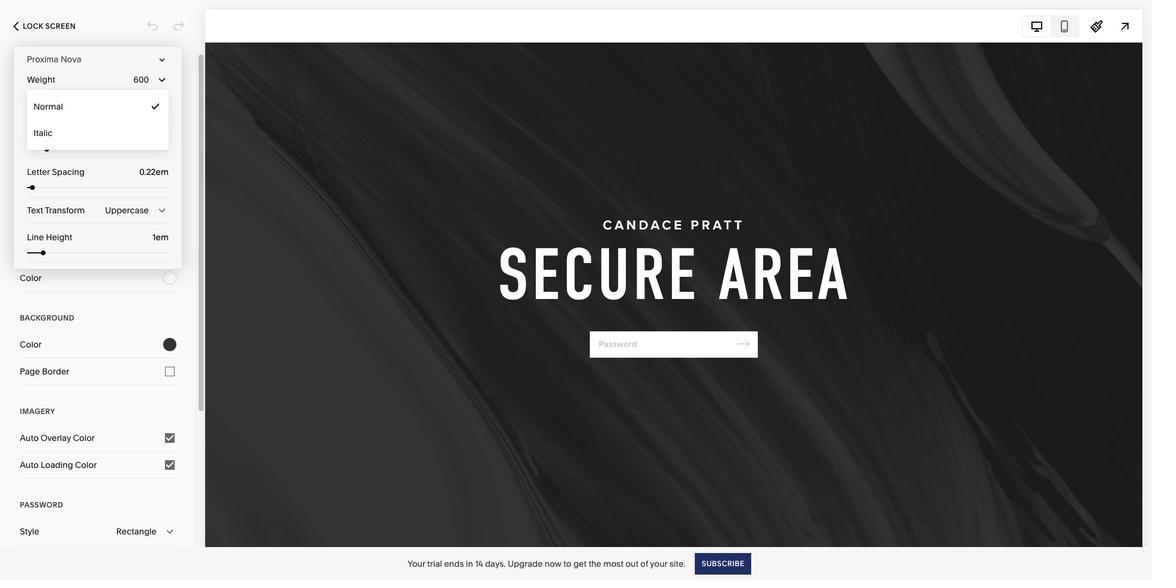 Task type: locate. For each thing, give the bounding box(es) containing it.
color button for branding
[[20, 172, 176, 198]]

font up letter
[[20, 152, 37, 163]]

auto left overlay
[[20, 433, 39, 444]]

your
[[650, 559, 668, 570]]

None range field
[[27, 147, 169, 152], [27, 185, 169, 190], [27, 251, 169, 256], [27, 147, 169, 152], [27, 185, 169, 190], [27, 251, 169, 256]]

days.
[[485, 559, 506, 570]]

Style field
[[27, 94, 169, 120]]

normal
[[34, 101, 63, 112], [119, 101, 149, 112]]

2 normal from the left
[[119, 101, 149, 112]]

lock screen button
[[0, 13, 89, 40]]

font
[[20, 152, 37, 163], [20, 246, 37, 257]]

out
[[626, 559, 639, 570]]

1 color button from the top
[[20, 172, 176, 198]]

2 auto from the top
[[20, 460, 39, 471]]

most
[[603, 559, 624, 570]]

color up "page"
[[20, 340, 42, 350]]

3 color button from the top
[[20, 332, 176, 358]]

2 color button from the top
[[20, 265, 176, 292]]

imagery
[[20, 407, 55, 416]]

ends
[[444, 559, 464, 570]]

spacing
[[52, 167, 85, 178]]

1 font from the top
[[20, 152, 37, 163]]

auto loading color
[[20, 460, 97, 471]]

14
[[475, 559, 483, 570]]

1 horizontal spatial normal
[[119, 101, 149, 112]]

auto overlay color
[[20, 433, 95, 444]]

line
[[27, 232, 44, 243]]

color
[[20, 179, 42, 190], [20, 273, 42, 284], [20, 340, 42, 350], [73, 433, 95, 444], [75, 460, 97, 471]]

branding
[[20, 127, 61, 136]]

screen
[[45, 22, 76, 31]]

1 vertical spatial font
[[20, 246, 37, 257]]

list box
[[27, 94, 169, 146]]

0 horizontal spatial normal
[[34, 101, 63, 112]]

in
[[466, 559, 473, 570]]

border
[[42, 367, 69, 377]]

tab list
[[1023, 17, 1078, 36]]

font button
[[20, 145, 176, 171], [20, 238, 176, 265]]

1 auto from the top
[[20, 433, 39, 444]]

your trial ends in 14 days. upgrade now to get the most out of your site.
[[408, 559, 686, 570]]

2 font button from the top
[[20, 238, 176, 265]]

0 vertical spatial font button
[[20, 145, 176, 171]]

None field
[[130, 166, 169, 179], [130, 231, 169, 244], [130, 166, 169, 179], [130, 231, 169, 244]]

styles
[[20, 52, 68, 73]]

site.
[[670, 559, 686, 570]]

0 vertical spatial font
[[20, 152, 37, 163]]

size
[[27, 128, 43, 139]]

font down line
[[20, 246, 37, 257]]

auto
[[20, 433, 39, 444], [20, 460, 39, 471]]

0 vertical spatial auto
[[20, 433, 39, 444]]

color button
[[20, 172, 176, 198], [20, 265, 176, 292], [20, 332, 176, 358]]

loading
[[41, 460, 73, 471]]

page border
[[20, 367, 69, 377]]

1 font button from the top
[[20, 145, 176, 171]]

1 vertical spatial color button
[[20, 265, 176, 292]]

letter
[[27, 167, 50, 178]]

2 vertical spatial color button
[[20, 332, 176, 358]]

normal inside the style field
[[119, 101, 149, 112]]

lock screen
[[23, 22, 76, 31]]

background
[[20, 314, 74, 323]]

font for headline
[[20, 246, 37, 257]]

1 vertical spatial font button
[[20, 238, 176, 265]]

now
[[545, 559, 562, 570]]

to
[[564, 559, 571, 570]]

2 font from the top
[[20, 246, 37, 257]]

height
[[46, 232, 72, 243]]

letter spacing
[[27, 167, 85, 178]]

1 vertical spatial auto
[[20, 460, 39, 471]]

color right overlay
[[73, 433, 95, 444]]

auto left loading
[[20, 460, 39, 471]]

0 vertical spatial color button
[[20, 172, 176, 198]]

style
[[27, 101, 46, 112]]



Task type: describe. For each thing, give the bounding box(es) containing it.
page
[[20, 367, 40, 377]]

upgrade
[[508, 559, 543, 570]]

font button for headline
[[20, 238, 176, 265]]

color button for headline
[[20, 265, 176, 292]]

color right loading
[[75, 460, 97, 471]]

font preview image
[[14, 50, 159, 70]]

get
[[573, 559, 587, 570]]

password
[[20, 501, 63, 510]]

line height
[[27, 232, 72, 243]]

modal dialog
[[14, 47, 182, 269]]

of
[[641, 559, 648, 570]]

headline
[[20, 220, 58, 229]]

font for branding
[[20, 152, 37, 163]]

lock
[[23, 22, 43, 31]]

your
[[408, 559, 425, 570]]

font button for branding
[[20, 145, 176, 171]]

trial
[[427, 559, 442, 570]]

auto for auto loading color
[[20, 460, 39, 471]]

color down letter
[[20, 179, 42, 190]]

italic
[[34, 128, 52, 139]]

color down line
[[20, 273, 42, 284]]

the
[[589, 559, 601, 570]]

list box containing normal
[[27, 94, 169, 146]]

Search text field
[[20, 79, 176, 105]]

1 normal from the left
[[34, 101, 63, 112]]

auto for auto overlay color
[[20, 433, 39, 444]]

overlay
[[41, 433, 71, 444]]



Task type: vqa. For each thing, say whether or not it's contained in the screenshot.
1st Font from the top of the page
yes



